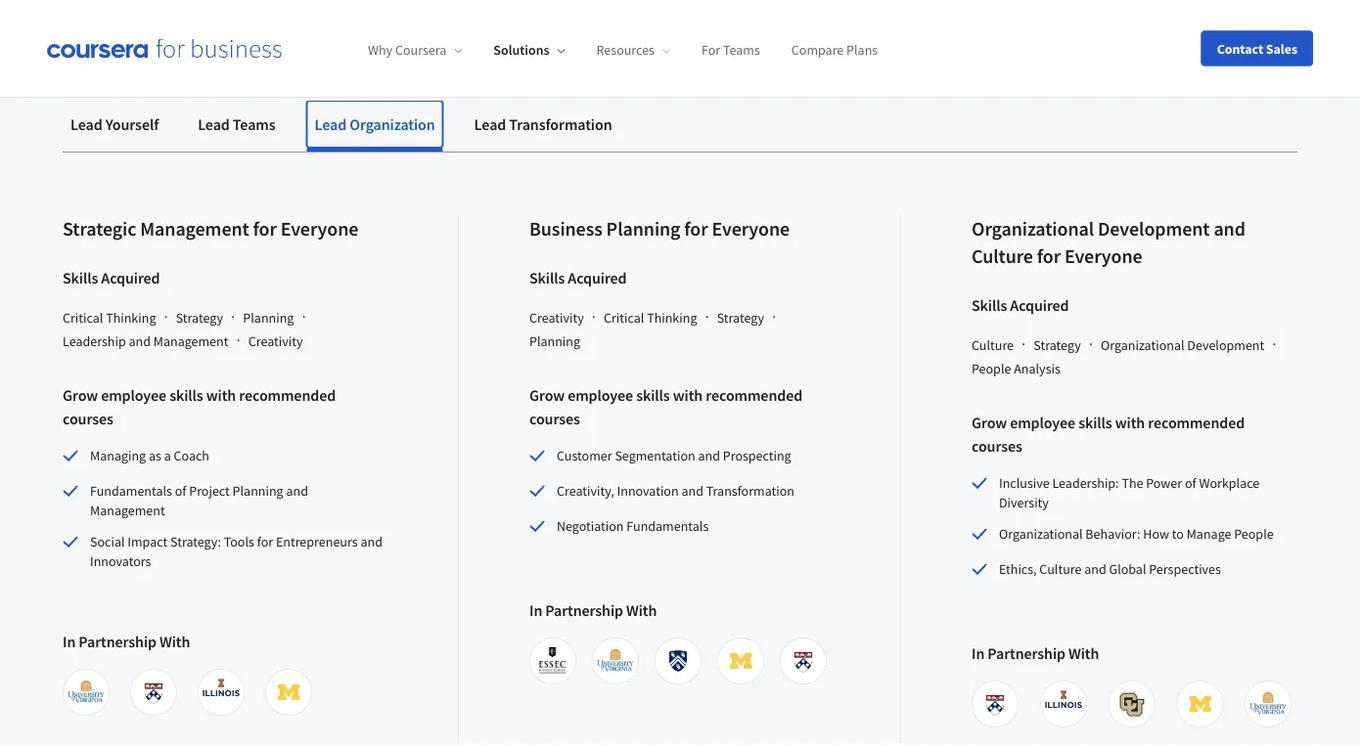 Task type: locate. For each thing, give the bounding box(es) containing it.
2 horizontal spatial in partnership with
[[972, 644, 1099, 663]]

critical down business planning for everyone
[[604, 309, 644, 327]]

1 horizontal spatial skills
[[636, 386, 670, 405]]

organizational inside organizational development and culture for everyone
[[972, 217, 1094, 241]]

strategy for culture
[[1034, 337, 1081, 354]]

0 vertical spatial creativity
[[529, 309, 584, 327]]

teams
[[723, 41, 760, 59], [233, 114, 275, 134]]

and inside social impact strategy: tools for entrepreneurs and innovators
[[361, 533, 383, 551]]

skills acquired up analysis
[[972, 296, 1069, 315]]

planning inside strategy planning
[[529, 333, 580, 350]]

transformation down solutions "link"
[[509, 114, 612, 134]]

and inside organizational development and culture for everyone
[[1214, 217, 1246, 241]]

development inside organizational development and culture for everyone
[[1098, 217, 1210, 241]]

courses up 'inclusive'
[[972, 436, 1022, 456]]

employee down analysis
[[1010, 413, 1076, 433]]

0 horizontal spatial partnership
[[79, 632, 157, 652]]

and for creativity, innovation and transformation
[[681, 482, 703, 500]]

2 horizontal spatial grow
[[972, 413, 1007, 433]]

3 lead from the left
[[315, 114, 347, 134]]

skills acquired down business
[[529, 268, 627, 288]]

university of michigan image right "rice university" image
[[721, 642, 760, 681]]

1 vertical spatial management
[[153, 333, 228, 350]]

everyone for strategic management for everyone
[[281, 217, 358, 241]]

recommended for strategic management for everyone
[[239, 386, 336, 405]]

0 vertical spatial transformation
[[509, 114, 612, 134]]

1 vertical spatial people
[[1234, 525, 1274, 543]]

0 horizontal spatial transformation
[[509, 114, 612, 134]]

0 horizontal spatial thinking
[[106, 309, 156, 327]]

critical thinking down business planning for everyone
[[604, 309, 697, 327]]

lead organization
[[315, 114, 435, 134]]

2 horizontal spatial skills acquired
[[972, 296, 1069, 315]]

0 horizontal spatial with
[[206, 386, 236, 405]]

compare plans link
[[791, 41, 878, 59]]

management inside fundamentals of project planning and management
[[90, 502, 165, 520]]

2 horizontal spatial grow employee skills with recommended courses
[[972, 413, 1245, 456]]

skills acquired
[[63, 268, 160, 288], [529, 268, 627, 288], [972, 296, 1069, 315]]

with up customer segmentation and prospecting
[[673, 386, 703, 405]]

solutions
[[494, 41, 549, 59]]

resources
[[596, 41, 655, 59]]

0 vertical spatial fundamentals
[[90, 482, 172, 500]]

innovation
[[617, 482, 679, 500]]

managing as a coach
[[90, 447, 209, 465]]

0 horizontal spatial grow
[[63, 386, 98, 405]]

1 vertical spatial fundamentals
[[627, 518, 709, 535]]

1 horizontal spatial of
[[1185, 475, 1196, 492]]

skills for business planning for everyone
[[529, 268, 565, 288]]

0 horizontal spatial employee
[[101, 386, 166, 405]]

people right manage
[[1234, 525, 1274, 543]]

leadership:
[[1052, 475, 1119, 492]]

of right power
[[1185, 475, 1196, 492]]

partnership
[[545, 601, 623, 620], [79, 632, 157, 652], [988, 644, 1066, 663]]

1 horizontal spatial creativity
[[529, 309, 584, 327]]

global
[[1109, 561, 1146, 578]]

with up the coach
[[206, 386, 236, 405]]

2 horizontal spatial skills
[[1079, 413, 1112, 433]]

1 horizontal spatial transformation
[[706, 482, 795, 500]]

critical
[[63, 309, 103, 327], [604, 309, 644, 327]]

lead yourself button
[[63, 101, 166, 148]]

critical up leadership
[[63, 309, 103, 327]]

lead down solutions
[[474, 114, 506, 134]]

strategic
[[63, 217, 136, 241]]

coach
[[174, 447, 209, 465]]

with
[[626, 601, 657, 620], [160, 632, 190, 652], [1069, 644, 1099, 663]]

illinios image
[[202, 673, 241, 712]]

0 horizontal spatial skills
[[63, 268, 98, 288]]

2 horizontal spatial strategy
[[1034, 337, 1081, 354]]

lead for lead teams
[[198, 114, 230, 134]]

development for organizational development and culture for everyone
[[1098, 217, 1210, 241]]

university of michigan image
[[721, 642, 760, 681], [269, 673, 308, 712], [1181, 685, 1220, 724]]

skills for strategic management for everyone
[[63, 268, 98, 288]]

transformation inside lead organization tab panel
[[706, 482, 795, 500]]

1 vertical spatial development
[[1187, 337, 1265, 354]]

1 horizontal spatial grow
[[529, 386, 565, 405]]

employee up customer
[[568, 386, 633, 405]]

in partnership with for business planning for everyone
[[529, 601, 657, 620]]

1 horizontal spatial critical thinking
[[604, 309, 697, 327]]

planning leadership and management
[[63, 309, 294, 350]]

thinking
[[106, 309, 156, 327], [647, 309, 697, 327]]

2 horizontal spatial everyone
[[1065, 244, 1143, 269]]

grow employee skills with recommended courses up the coach
[[63, 386, 336, 429]]

grow employee skills with recommended courses up leadership:
[[972, 413, 1245, 456]]

contact
[[1217, 40, 1264, 57]]

teams for for teams
[[723, 41, 760, 59]]

0 horizontal spatial people
[[972, 360, 1011, 378]]

planning
[[606, 217, 681, 241], [243, 309, 294, 327], [529, 333, 580, 350], [233, 482, 283, 500]]

inclusive
[[999, 475, 1050, 492]]

partnership for business planning for everyone
[[545, 601, 623, 620]]

for
[[253, 217, 277, 241], [684, 217, 708, 241], [1037, 244, 1061, 269], [257, 533, 273, 551]]

0 horizontal spatial teams
[[233, 114, 275, 134]]

innovators
[[90, 553, 151, 571]]

in partnership with up illinios icon at right
[[972, 644, 1099, 663]]

0 horizontal spatial skills
[[169, 386, 203, 405]]

courses for business planning for everyone
[[529, 409, 580, 429]]

1 horizontal spatial fundamentals
[[627, 518, 709, 535]]

0 horizontal spatial recommended
[[239, 386, 336, 405]]

partnership for organizational development and culture for everyone
[[988, 644, 1066, 663]]

0 vertical spatial organizational
[[972, 217, 1094, 241]]

with for management
[[206, 386, 236, 405]]

1 horizontal spatial skills acquired
[[529, 268, 627, 288]]

1 horizontal spatial in partnership with
[[529, 601, 657, 620]]

transformation
[[509, 114, 612, 134], [706, 482, 795, 500]]

teams inside button
[[233, 114, 275, 134]]

development
[[1098, 217, 1210, 241], [1187, 337, 1265, 354]]

as
[[149, 447, 161, 465]]

university of michigan image for strategic management for everyone
[[269, 673, 308, 712]]

grow up customer
[[529, 386, 565, 405]]

1 horizontal spatial recommended
[[706, 386, 803, 405]]

2 critical from the left
[[604, 309, 644, 327]]

university of michigan image right illinios image at left bottom
[[269, 673, 308, 712]]

1 vertical spatial culture
[[972, 337, 1014, 354]]

management
[[140, 217, 249, 241], [153, 333, 228, 350], [90, 502, 165, 520]]

social impact strategy: tools for entrepreneurs and innovators
[[90, 533, 383, 571]]

1 horizontal spatial grow employee skills with recommended courses
[[529, 386, 803, 429]]

employee
[[101, 386, 166, 405], [568, 386, 633, 405], [1010, 413, 1076, 433]]

courses for strategic management for everyone
[[63, 409, 113, 429]]

for inside organizational development and culture for everyone
[[1037, 244, 1061, 269]]

0 horizontal spatial of
[[175, 482, 186, 500]]

1 vertical spatial organizational
[[1101, 337, 1185, 354]]

leadership
[[63, 333, 126, 350]]

1 horizontal spatial in
[[529, 601, 542, 620]]

0 horizontal spatial critical
[[63, 309, 103, 327]]

1 horizontal spatial employee
[[568, 386, 633, 405]]

1 horizontal spatial partnership
[[545, 601, 623, 620]]

lead
[[70, 114, 102, 134], [198, 114, 230, 134], [315, 114, 347, 134], [474, 114, 506, 134]]

lead inside button
[[70, 114, 102, 134]]

1 horizontal spatial image 198 image
[[596, 642, 635, 681]]

1 horizontal spatial everyone
[[712, 217, 790, 241]]

ethics, culture and global perspectives
[[999, 561, 1221, 578]]

1 horizontal spatial critical
[[604, 309, 644, 327]]

people
[[972, 360, 1011, 378], [1234, 525, 1274, 543]]

grow for organizational development and culture for everyone
[[972, 413, 1007, 433]]

1 horizontal spatial skills
[[529, 268, 565, 288]]

1 lead from the left
[[70, 114, 102, 134]]

acquired down 'strategic'
[[101, 268, 160, 288]]

courses for organizational development and culture for everyone
[[972, 436, 1022, 456]]

0 horizontal spatial grow employee skills with recommended courses
[[63, 386, 336, 429]]

fundamentals
[[90, 482, 172, 500], [627, 518, 709, 535]]

0 vertical spatial teams
[[723, 41, 760, 59]]

transformation down prospecting
[[706, 482, 795, 500]]

customer segmentation and prospecting
[[557, 447, 791, 465]]

impact
[[128, 533, 168, 551]]

in for organizational development and culture for everyone
[[972, 644, 985, 663]]

partnership down innovators
[[79, 632, 157, 652]]

strategy inside strategy planning
[[717, 309, 764, 327]]

skills up leadership:
[[1079, 413, 1112, 433]]

people left analysis
[[972, 360, 1011, 378]]

0 horizontal spatial everyone
[[281, 217, 358, 241]]

illinios image
[[1044, 685, 1083, 724]]

2 vertical spatial management
[[90, 502, 165, 520]]

management right leadership
[[153, 333, 228, 350]]

fundamentals down creativity, innovation and transformation
[[627, 518, 709, 535]]

social
[[90, 533, 125, 551]]

in partnership with for strategic management for everyone
[[63, 632, 190, 652]]

recommended for business planning for everyone
[[706, 386, 803, 405]]

2 horizontal spatial recommended
[[1148, 413, 1245, 433]]

acquired down business
[[568, 268, 627, 288]]

2 horizontal spatial university of michigan image
[[1181, 685, 1220, 724]]

grow employee skills with recommended courses for planning
[[529, 386, 803, 429]]

everyone for business planning for everyone
[[712, 217, 790, 241]]

skills for development
[[1079, 413, 1112, 433]]

culture
[[972, 244, 1033, 269], [972, 337, 1014, 354], [1040, 561, 1082, 578]]

organizational inside organizational development people analysis
[[1101, 337, 1185, 354]]

for
[[702, 41, 720, 59]]

and inside 'planning leadership and management'
[[129, 333, 151, 350]]

recommended
[[239, 386, 336, 405], [706, 386, 803, 405], [1148, 413, 1245, 433]]

0 horizontal spatial university of michigan image
[[269, 673, 308, 712]]

essec business school image
[[533, 642, 572, 681]]

grow for strategic management for everyone
[[63, 386, 98, 405]]

creativity, innovation and transformation
[[557, 482, 795, 500]]

2 lead from the left
[[198, 114, 230, 134]]

2 horizontal spatial skills
[[972, 296, 1007, 315]]

university of pennsylvania (wharton) logo image
[[784, 642, 823, 681], [134, 673, 173, 712], [976, 685, 1015, 724]]

0 horizontal spatial fundamentals
[[90, 482, 172, 500]]

lead right yourself
[[198, 114, 230, 134]]

2 horizontal spatial acquired
[[1010, 296, 1069, 315]]

lead left organization
[[315, 114, 347, 134]]

acquired up analysis
[[1010, 296, 1069, 315]]

grow down leadership
[[63, 386, 98, 405]]

in partnership with down innovators
[[63, 632, 190, 652]]

development for organizational development people analysis
[[1187, 337, 1265, 354]]

with up "the"
[[1115, 413, 1145, 433]]

image 198 image
[[596, 642, 635, 681], [67, 673, 106, 712], [1249, 685, 1288, 724]]

acquired
[[101, 268, 160, 288], [568, 268, 627, 288], [1010, 296, 1069, 315]]

of
[[1185, 475, 1196, 492], [175, 482, 186, 500]]

organizational for organizational behavior: how to manage people
[[999, 525, 1083, 543]]

management up 'impact'
[[90, 502, 165, 520]]

0 vertical spatial development
[[1098, 217, 1210, 241]]

1 critical thinking from the left
[[63, 309, 156, 327]]

fundamentals down managing
[[90, 482, 172, 500]]

1 horizontal spatial strategy
[[717, 309, 764, 327]]

2 thinking from the left
[[647, 309, 697, 327]]

2 horizontal spatial courses
[[972, 436, 1022, 456]]

of left project
[[175, 482, 186, 500]]

1 horizontal spatial with
[[673, 386, 703, 405]]

university of michigan image for organizational development and culture for everyone
[[1181, 685, 1220, 724]]

courses up managing
[[63, 409, 113, 429]]

grow employee skills with recommended courses up customer segmentation and prospecting
[[529, 386, 803, 429]]

1 vertical spatial teams
[[233, 114, 275, 134]]

2 vertical spatial organizational
[[999, 525, 1083, 543]]

acquired for business
[[568, 268, 627, 288]]

thinking down business planning for everyone
[[647, 309, 697, 327]]

everyone
[[281, 217, 358, 241], [712, 217, 790, 241], [1065, 244, 1143, 269]]

0 horizontal spatial critical thinking
[[63, 309, 156, 327]]

skills acquired down 'strategic'
[[63, 268, 160, 288]]

skills up the coach
[[169, 386, 203, 405]]

0 horizontal spatial in
[[63, 632, 76, 652]]

0 vertical spatial management
[[140, 217, 249, 241]]

courses up customer
[[529, 409, 580, 429]]

1 horizontal spatial with
[[626, 601, 657, 620]]

0 horizontal spatial strategy
[[176, 309, 223, 327]]

planning inside fundamentals of project planning and management
[[233, 482, 283, 500]]

strategy
[[176, 309, 223, 327], [717, 309, 764, 327], [1034, 337, 1081, 354]]

partnership up 'essec business school' icon
[[545, 601, 623, 620]]

development inside organizational development people analysis
[[1187, 337, 1265, 354]]

lead for lead yourself
[[70, 114, 102, 134]]

2 horizontal spatial with
[[1115, 413, 1145, 433]]

skills
[[63, 268, 98, 288], [529, 268, 565, 288], [972, 296, 1007, 315]]

1 horizontal spatial courses
[[529, 409, 580, 429]]

employee up managing
[[101, 386, 166, 405]]

prospecting
[[723, 447, 791, 465]]

grow up 'inclusive'
[[972, 413, 1007, 433]]

transformation inside button
[[509, 114, 612, 134]]

skills acquired for business
[[529, 268, 627, 288]]

lead left yourself
[[70, 114, 102, 134]]

1 horizontal spatial acquired
[[568, 268, 627, 288]]

organizational
[[972, 217, 1094, 241], [1101, 337, 1185, 354], [999, 525, 1083, 543]]

in partnership with
[[529, 601, 657, 620], [63, 632, 190, 652], [972, 644, 1099, 663]]

1 critical from the left
[[63, 309, 103, 327]]

university of michigan image right university of colorado boulder icon
[[1181, 685, 1220, 724]]

inclusive leadership: the power of workplace diversity
[[999, 475, 1260, 512]]

0 horizontal spatial acquired
[[101, 268, 160, 288]]

yourself
[[105, 114, 159, 134]]

courses
[[63, 409, 113, 429], [529, 409, 580, 429], [972, 436, 1022, 456]]

partnership up illinios icon at right
[[988, 644, 1066, 663]]

0 vertical spatial people
[[972, 360, 1011, 378]]

everyone inside organizational development and culture for everyone
[[1065, 244, 1143, 269]]

creativity
[[529, 309, 584, 327], [248, 333, 303, 350]]

skills up segmentation
[[636, 386, 670, 405]]

0 vertical spatial culture
[[972, 244, 1033, 269]]

1 vertical spatial transformation
[[706, 482, 795, 500]]

1 horizontal spatial thinking
[[647, 309, 697, 327]]

strategic management for everyone
[[63, 217, 358, 241]]

1 horizontal spatial university of michigan image
[[721, 642, 760, 681]]

in for strategic management for everyone
[[63, 632, 76, 652]]

2 horizontal spatial employee
[[1010, 413, 1076, 433]]

with
[[206, 386, 236, 405], [673, 386, 703, 405], [1115, 413, 1145, 433]]

for inside social impact strategy: tools for entrepreneurs and innovators
[[257, 533, 273, 551]]

0 horizontal spatial skills acquired
[[63, 268, 160, 288]]

management inside 'planning leadership and management'
[[153, 333, 228, 350]]

in
[[529, 601, 542, 620], [63, 632, 76, 652], [972, 644, 985, 663]]

1 horizontal spatial teams
[[723, 41, 760, 59]]

thinking up leadership
[[106, 309, 156, 327]]

skills for planning
[[636, 386, 670, 405]]

organizational development people analysis
[[972, 337, 1265, 378]]

skills for organizational development and culture for everyone
[[972, 296, 1007, 315]]

0 horizontal spatial courses
[[63, 409, 113, 429]]

2 horizontal spatial in
[[972, 644, 985, 663]]

lead yourself
[[70, 114, 159, 134]]

lead organization tab panel
[[63, 153, 1298, 744]]

2 horizontal spatial with
[[1069, 644, 1099, 663]]

0 horizontal spatial creativity
[[248, 333, 303, 350]]

2 horizontal spatial partnership
[[988, 644, 1066, 663]]

grow employee skills with recommended courses
[[63, 386, 336, 429], [529, 386, 803, 429], [972, 413, 1245, 456]]

in partnership with up 'essec business school' icon
[[529, 601, 657, 620]]

with for development
[[1069, 644, 1099, 663]]

4 lead from the left
[[474, 114, 506, 134]]

skills
[[169, 386, 203, 405], [636, 386, 670, 405], [1079, 413, 1112, 433]]

0 horizontal spatial with
[[160, 632, 190, 652]]

and
[[1214, 217, 1246, 241], [129, 333, 151, 350], [698, 447, 720, 465], [286, 482, 308, 500], [681, 482, 703, 500], [361, 533, 383, 551], [1084, 561, 1106, 578]]

critical thinking up leadership
[[63, 309, 156, 327]]

management right 'strategic'
[[140, 217, 249, 241]]

0 horizontal spatial in partnership with
[[63, 632, 190, 652]]

why coursera link
[[368, 41, 462, 59]]



Task type: vqa. For each thing, say whether or not it's contained in the screenshot.
the rightmost [
no



Task type: describe. For each thing, give the bounding box(es) containing it.
0 horizontal spatial image 198 image
[[67, 673, 106, 712]]

planning inside 'planning leadership and management'
[[243, 309, 294, 327]]

lead teams button
[[190, 101, 283, 148]]

the
[[1122, 475, 1143, 492]]

coursera for business image
[[47, 38, 282, 58]]

resources link
[[596, 41, 670, 59]]

content tabs tab list
[[63, 101, 1298, 152]]

business planning for everyone
[[529, 217, 790, 241]]

1 vertical spatial creativity
[[248, 333, 303, 350]]

organization
[[350, 114, 435, 134]]

organizational development and culture for everyone
[[972, 217, 1246, 269]]

organizational for organizational development people analysis
[[1101, 337, 1185, 354]]

fundamentals inside fundamentals of project planning and management
[[90, 482, 172, 500]]

compare plans
[[791, 41, 878, 59]]

teams for lead teams
[[233, 114, 275, 134]]

acquired for strategic
[[101, 268, 160, 288]]

with for planning
[[673, 386, 703, 405]]

managing
[[90, 447, 146, 465]]

strategy planning
[[529, 309, 764, 350]]

negotiation fundamentals
[[557, 518, 709, 535]]

and for customer segmentation and prospecting
[[698, 447, 720, 465]]

employee for business
[[568, 386, 633, 405]]

fundamentals of project planning and management
[[90, 482, 308, 520]]

lead for lead organization
[[315, 114, 347, 134]]

behavior:
[[1086, 525, 1140, 543]]

lead organization button
[[307, 101, 443, 148]]

lead teams
[[198, 114, 275, 134]]

lead for lead transformation
[[474, 114, 506, 134]]

employee for strategic
[[101, 386, 166, 405]]

grow employee skills with recommended courses for development
[[972, 413, 1245, 456]]

negotiation
[[557, 518, 624, 535]]

lead transformation button
[[466, 101, 620, 148]]

plans
[[847, 41, 878, 59]]

in partnership with for organizational development and culture for everyone
[[972, 644, 1099, 663]]

of inside fundamentals of project planning and management
[[175, 482, 186, 500]]

creativity,
[[557, 482, 614, 500]]

acquired for organizational
[[1010, 296, 1069, 315]]

and for organizational development and culture for everyone
[[1214, 217, 1246, 241]]

in for business planning for everyone
[[529, 601, 542, 620]]

2 horizontal spatial image 198 image
[[1249, 685, 1288, 724]]

project
[[189, 482, 230, 500]]

with for management
[[160, 632, 190, 652]]

with for planning
[[626, 601, 657, 620]]

manage
[[1187, 525, 1231, 543]]

skills for management
[[169, 386, 203, 405]]

and for ethics, culture and global perspectives
[[1084, 561, 1106, 578]]

strategy for everyone
[[176, 309, 223, 327]]

solutions link
[[494, 41, 565, 59]]

partnership for strategic management for everyone
[[79, 632, 157, 652]]

1 horizontal spatial university of pennsylvania (wharton) logo image
[[784, 642, 823, 681]]

analysis
[[1014, 360, 1061, 378]]

university of michigan image for business planning for everyone
[[721, 642, 760, 681]]

and for planning leadership and management
[[129, 333, 151, 350]]

diversity
[[999, 494, 1049, 512]]

for teams
[[702, 41, 760, 59]]

contact sales button
[[1201, 31, 1313, 66]]

to
[[1172, 525, 1184, 543]]

with for development
[[1115, 413, 1145, 433]]

coursera
[[395, 41, 447, 59]]

skills acquired for strategic
[[63, 268, 160, 288]]

organizational for organizational development and culture for everyone
[[972, 217, 1094, 241]]

customer
[[557, 447, 612, 465]]

and inside fundamentals of project planning and management
[[286, 482, 308, 500]]

0 horizontal spatial university of pennsylvania (wharton) logo image
[[134, 673, 173, 712]]

grow employee skills with recommended courses for management
[[63, 386, 336, 429]]

ethics,
[[999, 561, 1037, 578]]

business
[[529, 217, 603, 241]]

recommended for organizational development and culture for everyone
[[1148, 413, 1245, 433]]

for teams link
[[702, 41, 760, 59]]

how
[[1143, 525, 1169, 543]]

contact sales
[[1217, 40, 1298, 57]]

a
[[164, 447, 171, 465]]

people inside organizational development people analysis
[[972, 360, 1011, 378]]

grow for business planning for everyone
[[529, 386, 565, 405]]

why coursera
[[368, 41, 447, 59]]

workplace
[[1199, 475, 1260, 492]]

why
[[368, 41, 393, 59]]

2 vertical spatial culture
[[1040, 561, 1082, 578]]

perspectives
[[1149, 561, 1221, 578]]

2 horizontal spatial university of pennsylvania (wharton) logo image
[[976, 685, 1015, 724]]

skills acquired for organizational
[[972, 296, 1069, 315]]

of inside inclusive leadership: the power of workplace diversity
[[1185, 475, 1196, 492]]

1 horizontal spatial people
[[1234, 525, 1274, 543]]

employee for organizational
[[1010, 413, 1076, 433]]

university of colorado boulder image
[[1112, 685, 1151, 724]]

power
[[1146, 475, 1182, 492]]

2 critical thinking from the left
[[604, 309, 697, 327]]

segmentation
[[615, 447, 695, 465]]

tools
[[224, 533, 254, 551]]

entrepreneurs
[[276, 533, 358, 551]]

1 thinking from the left
[[106, 309, 156, 327]]

compare
[[791, 41, 844, 59]]

lead transformation
[[474, 114, 612, 134]]

rice university image
[[659, 642, 698, 681]]

organizational behavior: how to manage people
[[999, 525, 1274, 543]]

culture inside organizational development and culture for everyone
[[972, 244, 1033, 269]]

sales
[[1266, 40, 1298, 57]]

strategy:
[[170, 533, 221, 551]]



